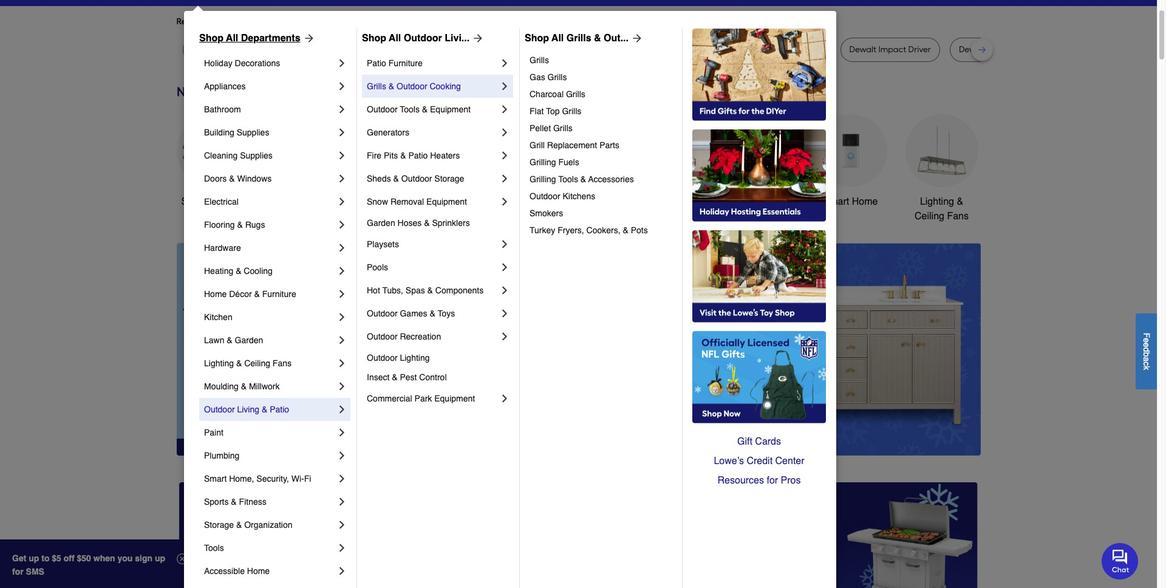 Task type: vqa. For each thing, say whether or not it's contained in the screenshot.
COST
no



Task type: describe. For each thing, give the bounding box(es) containing it.
1 horizontal spatial tools link
[[359, 114, 432, 209]]

hot tubs, spas & components link
[[367, 279, 499, 302]]

christmas decorations link
[[450, 114, 523, 224]]

1 e from the top
[[1143, 338, 1152, 343]]

fitness
[[239, 497, 267, 507]]

chevron right image for patio furniture
[[499, 57, 511, 69]]

drill for dewalt drill
[[727, 44, 742, 55]]

chevron right image for outdoor recreation
[[499, 331, 511, 343]]

lowe's credit center link
[[693, 452, 827, 471]]

organization
[[244, 520, 293, 530]]

0 horizontal spatial outdoor tools & equipment link
[[367, 98, 499, 121]]

resources for pros
[[718, 475, 801, 486]]

1 horizontal spatial bathroom link
[[724, 114, 797, 209]]

deals
[[220, 196, 245, 207]]

shop all grills & out... link
[[525, 31, 644, 46]]

for right suggestions
[[382, 16, 393, 27]]

all for deals
[[207, 196, 217, 207]]

up to 40 percent off select vanities. plus get free local delivery on select vanities. image
[[392, 243, 981, 456]]

0 horizontal spatial fans
[[273, 359, 292, 368]]

driver for impact driver
[[799, 44, 822, 55]]

furniture inside patio furniture link
[[389, 58, 423, 68]]

gift cards
[[738, 436, 782, 447]]

impact driver
[[769, 44, 822, 55]]

departments
[[241, 33, 301, 44]]

moulding & millwork
[[204, 382, 280, 391]]

grills right "top"
[[562, 106, 582, 116]]

visit the lowe's toy shop. image
[[693, 230, 827, 323]]

chevron right image for hot tubs, spas & components
[[499, 284, 511, 297]]

0 horizontal spatial lighting
[[204, 359, 234, 368]]

outdoor inside 'link'
[[402, 174, 432, 184]]

a
[[1143, 357, 1152, 362]]

doors
[[204, 174, 227, 184]]

holiday
[[204, 58, 233, 68]]

1 up from the left
[[29, 554, 39, 563]]

chevron right image for heating & cooling
[[336, 265, 348, 277]]

grills up gas
[[530, 55, 549, 65]]

flooring & rugs
[[204, 220, 265, 230]]

decorations for christmas
[[461, 211, 512, 222]]

chevron right image for storage & organization
[[336, 519, 348, 531]]

up to 35 percent off select small appliances. image
[[452, 482, 706, 588]]

patio for fire pits & patio heaters
[[409, 151, 428, 160]]

cards
[[756, 436, 782, 447]]

more
[[311, 16, 331, 27]]

pellet
[[530, 123, 551, 133]]

1 vertical spatial arrow right image
[[959, 349, 971, 362]]

when
[[93, 554, 115, 563]]

outdoor games & toys link
[[367, 302, 499, 325]]

chevron right image for bathroom
[[336, 103, 348, 115]]

doors & windows
[[204, 174, 272, 184]]

pellet grills
[[530, 123, 573, 133]]

chevron right image for sports & fitness
[[336, 496, 348, 508]]

recommended
[[177, 16, 235, 27]]

kitchen for kitchen
[[204, 312, 233, 322]]

chevron right image for moulding & millwork
[[336, 380, 348, 393]]

patio furniture link
[[367, 52, 499, 75]]

1 horizontal spatial lighting
[[400, 353, 430, 363]]

home for accessible home
[[247, 566, 270, 576]]

fire
[[367, 151, 382, 160]]

hardware link
[[204, 236, 336, 260]]

lawn
[[204, 336, 225, 345]]

dewalt drill bit set
[[960, 44, 1030, 55]]

accessible
[[204, 566, 245, 576]]

dewalt impact driver
[[850, 44, 932, 55]]

heating & cooling link
[[204, 260, 336, 283]]

chevron right image for outdoor games & toys
[[499, 308, 511, 320]]

1 vertical spatial lighting & ceiling fans link
[[204, 352, 336, 375]]

flooring
[[204, 220, 235, 230]]

storage inside the storage & organization link
[[204, 520, 234, 530]]

chevron right image for holiday decorations
[[336, 57, 348, 69]]

fryers,
[[558, 225, 585, 235]]

storage & organization link
[[204, 514, 336, 537]]

gas
[[530, 72, 546, 82]]

electrical link
[[204, 190, 336, 213]]

1 vertical spatial outdoor tools & equipment
[[634, 196, 704, 222]]

outdoor up the smokers
[[530, 191, 561, 201]]

chevron right image for plumbing
[[336, 450, 348, 462]]

outdoor down moulding
[[204, 405, 235, 415]]

grill replacement parts
[[530, 140, 620, 150]]

1 vertical spatial lighting & ceiling fans
[[204, 359, 292, 368]]

home for smart home
[[853, 196, 878, 207]]

chat invite button image
[[1103, 543, 1140, 580]]

cleaning
[[204, 151, 238, 160]]

pools
[[367, 263, 388, 272]]

hoses
[[398, 218, 422, 228]]

supplies for cleaning supplies
[[240, 151, 273, 160]]

outdoor up insect
[[367, 353, 398, 363]]

paint
[[204, 428, 224, 438]]

recommended searches for you heading
[[177, 16, 981, 28]]

removal
[[391, 197, 424, 207]]

insect & pest control link
[[367, 368, 511, 387]]

equipment up sprinklers
[[427, 197, 467, 207]]

pots
[[631, 225, 648, 235]]

fi
[[304, 474, 311, 484]]

fire pits & patio heaters
[[367, 151, 460, 160]]

3 driver from the left
[[909, 44, 932, 55]]

wi-
[[292, 474, 304, 484]]

grills down recommended searches for you heading
[[567, 33, 592, 44]]

drill for dewalt drill bit set
[[989, 44, 1003, 55]]

shop all outdoor livi... link
[[362, 31, 485, 46]]

turkey fryers, cookers, & pots link
[[530, 222, 674, 239]]

shop all grills & out...
[[525, 33, 629, 44]]

k
[[1143, 366, 1152, 370]]

grills link
[[530, 52, 674, 69]]

& inside 'link'
[[394, 174, 399, 184]]

1 horizontal spatial lighting & ceiling fans link
[[906, 114, 979, 224]]

furniture inside home décor & furniture link
[[262, 289, 296, 299]]

for left pros
[[767, 475, 779, 486]]

chevron right image for outdoor tools & equipment
[[499, 103, 511, 115]]

hot tubs, spas & components
[[367, 286, 484, 295]]

generators link
[[367, 121, 499, 144]]

chevron right image for pools
[[499, 261, 511, 274]]

outdoor recreation
[[367, 332, 441, 342]]

shop all deals
[[181, 196, 245, 207]]

shop all departments link
[[199, 31, 315, 46]]

sports
[[204, 497, 229, 507]]

all for grills
[[552, 33, 564, 44]]

cooling
[[244, 266, 273, 276]]

cooking
[[430, 81, 461, 91]]

chevron right image for fire pits & patio heaters
[[499, 150, 511, 162]]

outdoor games & toys
[[367, 309, 455, 318]]

resources for pros link
[[693, 471, 827, 490]]

grills up charcoal grills
[[548, 72, 567, 82]]

you for more suggestions for you
[[395, 16, 409, 27]]

get up to $5 off $50 when you sign up for sms
[[12, 554, 165, 577]]

outdoor down patio furniture
[[397, 81, 428, 91]]

smart for smart home
[[824, 196, 850, 207]]

arrow right image inside "shop all outdoor livi..." link
[[470, 32, 485, 44]]

equipment down insect & pest control link
[[435, 394, 475, 404]]

dewalt for dewalt impact driver
[[850, 44, 877, 55]]

chevron right image for electrical
[[336, 196, 348, 208]]

smokers
[[530, 208, 564, 218]]

grill replacement parts link
[[530, 137, 674, 154]]

smart home
[[824, 196, 878, 207]]

heating & cooling
[[204, 266, 273, 276]]

for inside 'get up to $5 off $50 when you sign up for sms'
[[12, 567, 24, 577]]

dewalt for dewalt drill bit set
[[960, 44, 987, 55]]

outdoor living & patio link
[[204, 398, 336, 421]]

plumbing
[[204, 451, 240, 461]]

windows
[[237, 174, 272, 184]]

resources
[[718, 475, 765, 486]]

out...
[[604, 33, 629, 44]]

you
[[118, 554, 133, 563]]

scroll to item #3 image
[[683, 434, 712, 439]]

sheds
[[367, 174, 391, 184]]

flat top grills
[[530, 106, 582, 116]]

chevron right image for generators
[[499, 126, 511, 139]]

0 horizontal spatial bathroom link
[[204, 98, 336, 121]]

bit for impact driver bit
[[539, 44, 549, 55]]



Task type: locate. For each thing, give the bounding box(es) containing it.
all down recommended searches for you heading
[[552, 33, 564, 44]]

grilling for grilling tools & accessories
[[530, 174, 556, 184]]

shop for shop all outdoor livi...
[[362, 33, 387, 44]]

2 impact from the left
[[769, 44, 797, 55]]

2 horizontal spatial driver
[[909, 44, 932, 55]]

heaters
[[430, 151, 460, 160]]

you left more
[[287, 16, 301, 27]]

2 horizontal spatial bit
[[1005, 44, 1015, 55]]

scroll to item #4 image
[[712, 434, 742, 439]]

rugs
[[245, 220, 265, 230]]

0 vertical spatial home
[[853, 196, 878, 207]]

all inside shop all grills & out... link
[[552, 33, 564, 44]]

shop
[[181, 196, 204, 207]]

chevron right image for lawn & garden
[[336, 334, 348, 346]]

0 horizontal spatial impact
[[484, 44, 512, 55]]

storage & organization
[[204, 520, 293, 530]]

2 horizontal spatial impact
[[879, 44, 907, 55]]

off
[[64, 554, 75, 563]]

storage inside sheds & outdoor storage 'link'
[[435, 174, 465, 184]]

kitchen up lawn
[[204, 312, 233, 322]]

all
[[226, 33, 238, 44], [389, 33, 401, 44], [552, 33, 564, 44], [207, 196, 217, 207]]

lowe's
[[714, 456, 745, 467]]

storage down sports
[[204, 520, 234, 530]]

kitchen link
[[204, 306, 336, 329]]

chevron right image for tools
[[336, 542, 348, 554]]

1 vertical spatial grilling
[[530, 174, 556, 184]]

impact for impact driver bit
[[484, 44, 512, 55]]

1 horizontal spatial garden
[[367, 218, 395, 228]]

chevron right image
[[336, 57, 348, 69], [336, 126, 348, 139], [336, 150, 348, 162], [499, 150, 511, 162], [336, 173, 348, 185], [336, 196, 348, 208], [499, 196, 511, 208], [336, 219, 348, 231], [499, 261, 511, 274], [499, 308, 511, 320], [336, 380, 348, 393], [499, 393, 511, 405], [336, 427, 348, 439], [336, 473, 348, 485], [336, 496, 348, 508]]

2 horizontal spatial lighting
[[921, 196, 955, 207]]

0 vertical spatial grilling
[[530, 157, 556, 167]]

supplies for building supplies
[[237, 128, 269, 137]]

chevron right image for snow removal equipment
[[499, 196, 511, 208]]

0 horizontal spatial smart
[[204, 474, 227, 484]]

2 horizontal spatial shop
[[525, 33, 549, 44]]

2 up from the left
[[155, 554, 165, 563]]

patio down dewalt drill bit
[[367, 58, 387, 68]]

décor
[[229, 289, 252, 299]]

arrow right image for shop all departments
[[301, 32, 315, 44]]

bit for dewalt drill bit set
[[1005, 44, 1015, 55]]

0 horizontal spatial up
[[29, 554, 39, 563]]

chevron right image for cleaning supplies
[[336, 150, 348, 162]]

grills up the flat top grills
[[566, 89, 586, 99]]

0 horizontal spatial lighting & ceiling fans link
[[204, 352, 336, 375]]

0 vertical spatial lighting & ceiling fans link
[[906, 114, 979, 224]]

driver
[[514, 44, 537, 55], [799, 44, 822, 55], [909, 44, 932, 55]]

furniture
[[389, 58, 423, 68], [262, 289, 296, 299]]

2 horizontal spatial patio
[[409, 151, 428, 160]]

0 vertical spatial smart
[[824, 196, 850, 207]]

smart for smart home, security, wi-fi
[[204, 474, 227, 484]]

sign
[[135, 554, 153, 563]]

smart
[[824, 196, 850, 207], [204, 474, 227, 484]]

grill
[[530, 140, 545, 150]]

charcoal
[[530, 89, 564, 99]]

home décor & furniture
[[204, 289, 296, 299]]

driver for impact driver bit
[[514, 44, 537, 55]]

outdoor tools & equipment down grills & outdoor cooking
[[367, 105, 471, 114]]

garden up playsets in the left of the page
[[367, 218, 395, 228]]

1 shop from the left
[[199, 33, 224, 44]]

equipment
[[430, 105, 471, 114], [427, 197, 467, 207], [646, 211, 692, 222], [435, 394, 475, 404]]

for down get
[[12, 567, 24, 577]]

$5
[[52, 554, 61, 563]]

grilling inside grilling fuels link
[[530, 157, 556, 167]]

outdoor recreation link
[[367, 325, 499, 348]]

1 horizontal spatial storage
[[435, 174, 465, 184]]

0 horizontal spatial lighting & ceiling fans
[[204, 359, 292, 368]]

1 horizontal spatial driver
[[799, 44, 822, 55]]

shop these last-minute gifts. $99 or less. quantities are limited and won't last. image
[[177, 243, 373, 456]]

shop up impact driver bit at the top left
[[525, 33, 549, 44]]

0 vertical spatial bathroom
[[204, 105, 241, 114]]

0 vertical spatial ceiling
[[915, 211, 945, 222]]

chevron right image for flooring & rugs
[[336, 219, 348, 231]]

1 horizontal spatial home
[[247, 566, 270, 576]]

pellet grills link
[[530, 120, 674, 137]]

grills down the flat top grills
[[554, 123, 573, 133]]

2 dewalt from the left
[[698, 44, 725, 55]]

commercial park equipment link
[[367, 387, 499, 410]]

gas grills link
[[530, 69, 674, 86]]

1 horizontal spatial bit
[[539, 44, 549, 55]]

0 horizontal spatial shop
[[199, 33, 224, 44]]

smart home, security, wi-fi link
[[204, 467, 336, 490]]

fans
[[948, 211, 969, 222], [273, 359, 292, 368]]

0 horizontal spatial outdoor tools & equipment
[[367, 105, 471, 114]]

playsets
[[367, 239, 399, 249]]

0 vertical spatial lighting & ceiling fans
[[915, 196, 969, 222]]

chevron right image
[[499, 57, 511, 69], [336, 80, 348, 92], [499, 80, 511, 92], [336, 103, 348, 115], [499, 103, 511, 115], [499, 126, 511, 139], [499, 173, 511, 185], [499, 238, 511, 250], [336, 242, 348, 254], [336, 265, 348, 277], [499, 284, 511, 297], [336, 288, 348, 300], [336, 311, 348, 323], [499, 331, 511, 343], [336, 334, 348, 346], [336, 357, 348, 370], [336, 404, 348, 416], [336, 450, 348, 462], [336, 519, 348, 531], [336, 542, 348, 554], [336, 565, 348, 577]]

1 vertical spatial garden
[[235, 336, 263, 345]]

bathroom
[[204, 105, 241, 114], [739, 196, 781, 207]]

scroll to item #2 image
[[654, 434, 683, 439]]

grilling down grill
[[530, 157, 556, 167]]

0 horizontal spatial kitchen
[[204, 312, 233, 322]]

storage down heaters at the left top
[[435, 174, 465, 184]]

electrical
[[204, 197, 239, 207]]

bit for dewalt drill bit
[[365, 44, 375, 55]]

2 you from the left
[[395, 16, 409, 27]]

shop for shop all grills & out...
[[525, 33, 549, 44]]

1 vertical spatial patio
[[409, 151, 428, 160]]

pros
[[781, 475, 801, 486]]

1 horizontal spatial patio
[[367, 58, 387, 68]]

1 vertical spatial supplies
[[240, 151, 273, 160]]

furniture up kitchen link
[[262, 289, 296, 299]]

chevron right image for paint
[[336, 427, 348, 439]]

toys
[[438, 309, 455, 318]]

chevron right image for hardware
[[336, 242, 348, 254]]

0 vertical spatial decorations
[[235, 58, 280, 68]]

0 horizontal spatial bit
[[365, 44, 375, 55]]

e up the 'd'
[[1143, 338, 1152, 343]]

smart home, security, wi-fi
[[204, 474, 311, 484]]

arrow right image for shop all grills & out...
[[629, 32, 644, 44]]

ceiling inside lighting & ceiling fans
[[915, 211, 945, 222]]

1 vertical spatial home
[[204, 289, 227, 299]]

supplies
[[237, 128, 269, 137], [240, 151, 273, 160]]

parts
[[600, 140, 620, 150]]

snow removal equipment link
[[367, 190, 499, 213]]

arrow right image up 'grills' link
[[629, 32, 644, 44]]

grilling down grilling fuels
[[530, 174, 556, 184]]

patio down moulding & millwork link
[[270, 405, 289, 415]]

scroll to item #5 element
[[742, 433, 773, 440]]

patio furniture
[[367, 58, 423, 68]]

garden hoses & sprinklers
[[367, 218, 470, 228]]

1 horizontal spatial kitchen
[[543, 196, 575, 207]]

1 horizontal spatial smart
[[824, 196, 850, 207]]

recommended searches for you
[[177, 16, 301, 27]]

1 horizontal spatial lighting & ceiling fans
[[915, 196, 969, 222]]

fans inside lighting & ceiling fans
[[948, 211, 969, 222]]

patio
[[367, 58, 387, 68], [409, 151, 428, 160], [270, 405, 289, 415]]

1 vertical spatial storage
[[204, 520, 234, 530]]

decorations down christmas
[[461, 211, 512, 222]]

kitchen up the smokers
[[543, 196, 575, 207]]

you for recommended searches for you
[[287, 16, 301, 27]]

all inside shop all departments link
[[226, 33, 238, 44]]

faucets
[[578, 196, 613, 207]]

1 driver from the left
[[514, 44, 537, 55]]

home décor & furniture link
[[204, 283, 336, 306]]

2 driver from the left
[[799, 44, 822, 55]]

flooring & rugs link
[[204, 213, 336, 236]]

arrow right image inside shop all departments link
[[301, 32, 315, 44]]

2 shop from the left
[[362, 33, 387, 44]]

grills down patio furniture
[[367, 81, 386, 91]]

0 horizontal spatial you
[[287, 16, 301, 27]]

grilling for grilling fuels
[[530, 157, 556, 167]]

3 bit from the left
[[1005, 44, 1015, 55]]

2 drill from the left
[[727, 44, 742, 55]]

1 horizontal spatial arrow right image
[[959, 349, 971, 362]]

1 vertical spatial bathroom
[[739, 196, 781, 207]]

chevron right image for kitchen
[[336, 311, 348, 323]]

c
[[1143, 362, 1152, 366]]

top
[[546, 106, 560, 116]]

chevron right image for doors & windows
[[336, 173, 348, 185]]

1 drill from the left
[[349, 44, 363, 55]]

2 arrow right image from the left
[[629, 32, 644, 44]]

decorations down shop all departments link at the left of page
[[235, 58, 280, 68]]

chevron right image for accessible home
[[336, 565, 348, 577]]

bathroom link
[[204, 98, 336, 121], [724, 114, 797, 209]]

new deals every day during 25 days of deals image
[[177, 81, 981, 102]]

all inside "shop all outdoor livi..." link
[[389, 33, 401, 44]]

outdoor living & patio
[[204, 405, 289, 415]]

home
[[853, 196, 878, 207], [204, 289, 227, 299], [247, 566, 270, 576]]

0 vertical spatial arrow right image
[[470, 32, 485, 44]]

drill
[[349, 44, 363, 55], [727, 44, 742, 55], [989, 44, 1003, 55]]

0 vertical spatial kitchen
[[543, 196, 575, 207]]

1 horizontal spatial furniture
[[389, 58, 423, 68]]

get up to 2 free select tools or batteries when you buy 1 with select purchases. image
[[179, 482, 433, 588]]

chevron right image for grills & outdoor cooking
[[499, 80, 511, 92]]

0 horizontal spatial drill
[[349, 44, 363, 55]]

0 horizontal spatial tools link
[[204, 537, 336, 560]]

plumbing link
[[204, 444, 336, 467]]

outdoor up 'outdoor lighting'
[[367, 332, 398, 342]]

1 horizontal spatial ceiling
[[915, 211, 945, 222]]

$50
[[77, 554, 91, 563]]

1 horizontal spatial outdoor tools & equipment link
[[632, 114, 705, 224]]

smart home link
[[815, 114, 888, 209]]

sprinklers
[[432, 218, 470, 228]]

e up b
[[1143, 343, 1152, 347]]

3 impact from the left
[[879, 44, 907, 55]]

2 vertical spatial home
[[247, 566, 270, 576]]

find gifts for the diyer. image
[[693, 29, 827, 121]]

lighting & ceiling fans
[[915, 196, 969, 222], [204, 359, 292, 368]]

None search field
[[453, 0, 785, 8]]

arrow right image
[[301, 32, 315, 44], [629, 32, 644, 44]]

sports & fitness link
[[204, 490, 336, 514]]

gift cards link
[[693, 432, 827, 452]]

arrow right image
[[470, 32, 485, 44], [959, 349, 971, 362]]

shop all departments
[[199, 33, 301, 44]]

bit down more suggestions for you link
[[365, 44, 375, 55]]

moulding
[[204, 382, 239, 391]]

all right shop
[[207, 196, 217, 207]]

0 horizontal spatial decorations
[[235, 58, 280, 68]]

chevron right image for building supplies
[[336, 126, 348, 139]]

arrow left image
[[403, 349, 415, 362]]

patio up sheds & outdoor storage
[[409, 151, 428, 160]]

0 vertical spatial garden
[[367, 218, 395, 228]]

0 horizontal spatial patio
[[270, 405, 289, 415]]

f
[[1143, 333, 1152, 338]]

lighting inside lighting & ceiling fans
[[921, 196, 955, 207]]

home,
[[229, 474, 254, 484]]

grilling tools & accessories
[[530, 174, 634, 184]]

bit left the set
[[1005, 44, 1015, 55]]

doors & windows link
[[204, 167, 336, 190]]

for up departments
[[274, 16, 285, 27]]

3 drill from the left
[[989, 44, 1003, 55]]

1 grilling from the top
[[530, 157, 556, 167]]

0 vertical spatial tools link
[[359, 114, 432, 209]]

accessible home
[[204, 566, 270, 576]]

all for departments
[[226, 33, 238, 44]]

pits
[[384, 151, 398, 160]]

0 vertical spatial storage
[[435, 174, 465, 184]]

equipment inside outdoor tools & equipment
[[646, 211, 692, 222]]

shop for shop all departments
[[199, 33, 224, 44]]

outdoor up generators
[[367, 105, 398, 114]]

outdoor inside outdoor tools & equipment
[[634, 196, 669, 207]]

dewalt for dewalt drill
[[698, 44, 725, 55]]

officially licensed n f l gifts. shop now. image
[[693, 331, 827, 424]]

1 bit from the left
[[365, 44, 375, 55]]

2 e from the top
[[1143, 343, 1152, 347]]

1 vertical spatial furniture
[[262, 289, 296, 299]]

up left to
[[29, 554, 39, 563]]

supplies up 'cleaning supplies' at the top
[[237, 128, 269, 137]]

2 grilling from the top
[[530, 174, 556, 184]]

1 vertical spatial tools link
[[204, 537, 336, 560]]

1 horizontal spatial fans
[[948, 211, 969, 222]]

f e e d b a c k
[[1143, 333, 1152, 370]]

accessories
[[589, 174, 634, 184]]

0 horizontal spatial furniture
[[262, 289, 296, 299]]

all for outdoor
[[389, 33, 401, 44]]

1 horizontal spatial decorations
[[461, 211, 512, 222]]

furniture up grills & outdoor cooking
[[389, 58, 423, 68]]

paint link
[[204, 421, 336, 444]]

1 vertical spatial kitchen
[[204, 312, 233, 322]]

grilling inside grilling tools & accessories link
[[530, 174, 556, 184]]

set
[[1017, 44, 1030, 55]]

all inside 'shop all deals' link
[[207, 196, 217, 207]]

up to 30 percent off select grills and accessories. image
[[725, 482, 979, 588]]

chevron right image for smart home, security, wi-fi
[[336, 473, 348, 485]]

shop down more suggestions for you link
[[362, 33, 387, 44]]

living
[[237, 405, 260, 415]]

up right sign
[[155, 554, 165, 563]]

recreation
[[400, 332, 441, 342]]

patio for outdoor living & patio
[[270, 405, 289, 415]]

to
[[41, 554, 49, 563]]

kitchen for kitchen faucets
[[543, 196, 575, 207]]

drill for dewalt drill bit
[[349, 44, 363, 55]]

0 vertical spatial furniture
[[389, 58, 423, 68]]

dewalt for dewalt drill bit
[[320, 44, 347, 55]]

1 horizontal spatial outdoor tools & equipment
[[634, 196, 704, 222]]

appliances
[[204, 81, 246, 91]]

turkey fryers, cookers, & pots
[[530, 225, 648, 235]]

2 vertical spatial patio
[[270, 405, 289, 415]]

outdoor up snow removal equipment in the top of the page
[[402, 174, 432, 184]]

1 horizontal spatial shop
[[362, 33, 387, 44]]

chevron right image for playsets
[[499, 238, 511, 250]]

0 horizontal spatial garden
[[235, 336, 263, 345]]

0 vertical spatial fans
[[948, 211, 969, 222]]

equipment up pots on the top
[[646, 211, 692, 222]]

0 horizontal spatial ceiling
[[244, 359, 270, 368]]

arrow right image down more
[[301, 32, 315, 44]]

1 horizontal spatial you
[[395, 16, 409, 27]]

2 bit from the left
[[539, 44, 549, 55]]

get
[[12, 554, 26, 563]]

garden hoses & sprinklers link
[[367, 213, 511, 233]]

0 vertical spatial outdoor tools & equipment
[[367, 105, 471, 114]]

chevron right image for lighting & ceiling fans
[[336, 357, 348, 370]]

1 arrow right image from the left
[[301, 32, 315, 44]]

outdoor up pots on the top
[[634, 196, 669, 207]]

commercial park equipment
[[367, 394, 475, 404]]

chevron right image for outdoor living & patio
[[336, 404, 348, 416]]

all down recommended searches for you at left top
[[226, 33, 238, 44]]

1 horizontal spatial up
[[155, 554, 165, 563]]

0 horizontal spatial driver
[[514, 44, 537, 55]]

chevron right image for home décor & furniture
[[336, 288, 348, 300]]

you up "shop all outdoor livi..."
[[395, 16, 409, 27]]

1 dewalt from the left
[[320, 44, 347, 55]]

1 vertical spatial smart
[[204, 474, 227, 484]]

chevron right image for commercial park equipment
[[499, 393, 511, 405]]

shop
[[199, 33, 224, 44], [362, 33, 387, 44], [525, 33, 549, 44]]

equipment down cooking
[[430, 105, 471, 114]]

garden down kitchen link
[[235, 336, 263, 345]]

impact for impact driver
[[769, 44, 797, 55]]

3 dewalt from the left
[[850, 44, 877, 55]]

outdoor up patio furniture link
[[404, 33, 442, 44]]

4 dewalt from the left
[[960, 44, 987, 55]]

0 horizontal spatial arrow right image
[[470, 32, 485, 44]]

0 vertical spatial patio
[[367, 58, 387, 68]]

1 vertical spatial decorations
[[461, 211, 512, 222]]

2 horizontal spatial home
[[853, 196, 878, 207]]

supplies up "windows"
[[240, 151, 273, 160]]

1 vertical spatial fans
[[273, 359, 292, 368]]

0 horizontal spatial arrow right image
[[301, 32, 315, 44]]

components
[[436, 286, 484, 295]]

insect
[[367, 373, 390, 382]]

2 horizontal spatial drill
[[989, 44, 1003, 55]]

1 horizontal spatial impact
[[769, 44, 797, 55]]

1 horizontal spatial drill
[[727, 44, 742, 55]]

1 horizontal spatial arrow right image
[[629, 32, 644, 44]]

3 shop from the left
[[525, 33, 549, 44]]

turkey
[[530, 225, 556, 235]]

shop down recommended
[[199, 33, 224, 44]]

chevron right image for appliances
[[336, 80, 348, 92]]

outdoor tools & equipment up pots on the top
[[634, 196, 704, 222]]

outdoor down hot
[[367, 309, 398, 318]]

arrow right image inside shop all grills & out... link
[[629, 32, 644, 44]]

bit up "gas grills"
[[539, 44, 549, 55]]

& inside lighting & ceiling fans
[[958, 196, 964, 207]]

0 horizontal spatial storage
[[204, 520, 234, 530]]

commercial
[[367, 394, 412, 404]]

0 vertical spatial supplies
[[237, 128, 269, 137]]

decorations for holiday
[[235, 58, 280, 68]]

storage
[[435, 174, 465, 184], [204, 520, 234, 530]]

1 impact from the left
[[484, 44, 512, 55]]

holiday hosting essentials. image
[[693, 129, 827, 222]]

0 horizontal spatial bathroom
[[204, 105, 241, 114]]

gas grills
[[530, 72, 567, 82]]

impact driver bit
[[484, 44, 549, 55]]

all up patio furniture
[[389, 33, 401, 44]]

0 horizontal spatial home
[[204, 289, 227, 299]]

1 vertical spatial ceiling
[[244, 359, 270, 368]]

1 horizontal spatial bathroom
[[739, 196, 781, 207]]

1 you from the left
[[287, 16, 301, 27]]

holiday decorations
[[204, 58, 280, 68]]

chevron right image for sheds & outdoor storage
[[499, 173, 511, 185]]



